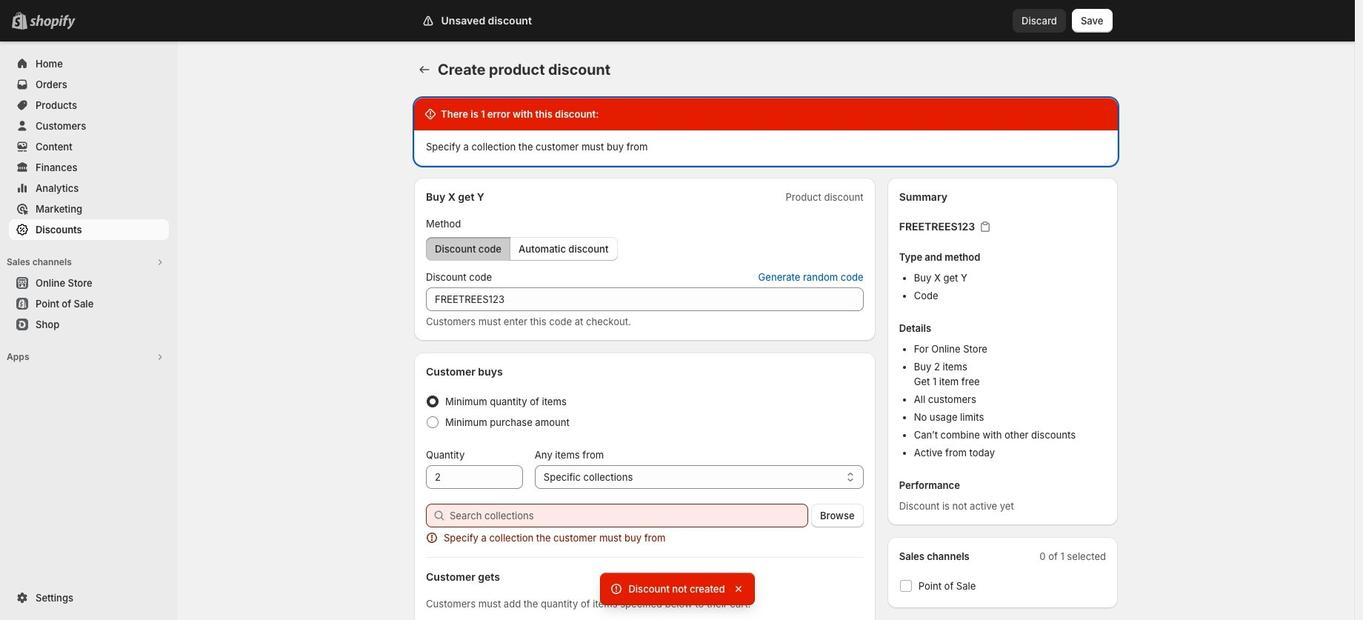 Task type: describe. For each thing, give the bounding box(es) containing it.
shopify image
[[30, 15, 76, 30]]

Search collections text field
[[450, 504, 808, 528]]



Task type: locate. For each thing, give the bounding box(es) containing it.
None text field
[[426, 287, 864, 311], [426, 465, 523, 489], [426, 287, 864, 311], [426, 465, 523, 489]]



Task type: vqa. For each thing, say whether or not it's contained in the screenshot.
top PNG,
no



